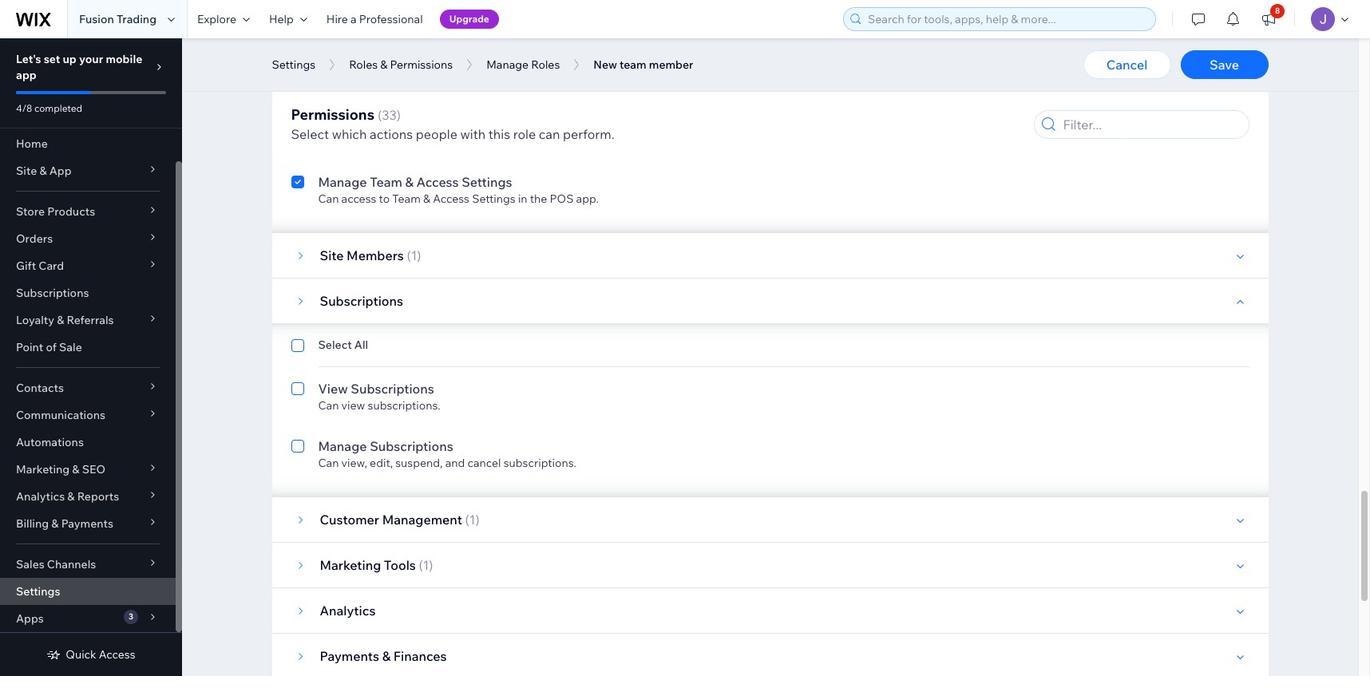 Task type: describe. For each thing, give the bounding box(es) containing it.
marketing & seo button
[[0, 456, 176, 483]]

subscriptions up all
[[320, 293, 403, 309]]

loyalty & referrals button
[[0, 307, 176, 334]]

select all
[[318, 338, 368, 352]]

cancel button
[[1083, 50, 1171, 79]]

communications
[[16, 408, 105, 422]]

view subscriptions can view subscriptions.
[[318, 381, 441, 413]]

sale
[[59, 340, 82, 355]]

1 vertical spatial select
[[318, 338, 352, 352]]

automations
[[16, 435, 84, 450]]

app
[[49, 164, 72, 178]]

1 vertical spatial access
[[433, 192, 469, 206]]

( for members
[[407, 248, 411, 263]]

tools
[[384, 557, 416, 573]]

access inside manage receipts settings can access receipt settings in the pos app.
[[341, 77, 376, 91]]

Search for tools, apps, help & more... field
[[863, 8, 1151, 30]]

site members ( 1 )
[[320, 248, 421, 263]]

gift card button
[[0, 252, 176, 279]]

access inside manage team & access settings can access to team & access settings in the pos app.
[[341, 192, 376, 206]]

to
[[379, 192, 390, 206]]

reports
[[77, 489, 119, 504]]

1 for customer management ( 1 )
[[469, 512, 475, 528]]

edit,
[[370, 456, 393, 470]]

products
[[47, 204, 95, 219]]

can
[[539, 126, 560, 142]]

( inside the permissions ( 33 ) select which actions people with this role can perform.
[[378, 107, 382, 123]]

app. inside manage team & access settings can access to team & access settings in the pos app.
[[576, 192, 599, 206]]

settings button
[[264, 53, 323, 77]]

mobile
[[106, 52, 142, 66]]

with
[[460, 126, 486, 142]]

manage subscriptions can view, edit, suspend, and cancel subscriptions.
[[318, 438, 576, 470]]

members
[[347, 248, 404, 263]]

app
[[16, 68, 37, 82]]

& down actions at the left top
[[405, 174, 414, 190]]

orders button
[[0, 225, 176, 252]]

roles & permissions
[[349, 57, 453, 72]]

view
[[318, 381, 348, 397]]

& for billing & payments
[[51, 517, 59, 531]]

loyalty & referrals
[[16, 313, 114, 327]]

) for members
[[417, 248, 421, 263]]

which
[[332, 126, 367, 142]]

quick access button
[[47, 648, 135, 662]]

in inside manage receipts settings can access receipt settings in the pos app.
[[467, 77, 477, 91]]

8 button
[[1251, 0, 1286, 38]]

card
[[39, 259, 64, 273]]

professional
[[359, 12, 423, 26]]

payments inside dropdown button
[[61, 517, 113, 531]]

settings link
[[0, 578, 176, 605]]

upgrade button
[[440, 10, 499, 29]]

0 vertical spatial access
[[416, 174, 459, 190]]

perform.
[[563, 126, 615, 142]]

point of sale
[[16, 340, 82, 355]]

home
[[16, 137, 48, 151]]

cancel
[[467, 456, 501, 470]]

subscriptions inside manage subscriptions can view, edit, suspend, and cancel subscriptions.
[[370, 438, 453, 454]]

team
[[620, 57, 646, 72]]

payments & finances
[[320, 648, 447, 664]]

cancel
[[1106, 57, 1148, 73]]

in inside manage cash management settings can access cash management settings in the pos app.
[[526, 134, 535, 149]]

quick
[[66, 648, 96, 662]]

let's
[[16, 52, 41, 66]]

contacts button
[[0, 374, 176, 402]]

billing & payments button
[[0, 510, 176, 537]]

& for loyalty & referrals
[[57, 313, 64, 327]]

in inside manage team & access settings can access to team & access settings in the pos app.
[[518, 192, 527, 206]]

) inside the permissions ( 33 ) select which actions people with this role can perform.
[[397, 107, 401, 123]]

store products
[[16, 204, 95, 219]]

1 roles from the left
[[349, 57, 378, 72]]

seo
[[82, 462, 105, 477]]

fusion
[[79, 12, 114, 26]]

0 vertical spatial team
[[370, 174, 402, 190]]

member
[[649, 57, 693, 72]]

trading
[[117, 12, 157, 26]]

receipt
[[379, 77, 419, 91]]

4/8
[[16, 102, 32, 114]]

marketing for marketing tools ( 1 )
[[320, 557, 381, 573]]

manage team & access settings can access to team & access settings in the pos app.
[[318, 174, 599, 206]]

2 vertical spatial management
[[382, 512, 462, 528]]

settings inside sidebar element
[[16, 584, 60, 599]]

upgrade
[[449, 13, 489, 25]]

pos inside manage cash management settings can access cash management settings in the pos app.
[[558, 134, 581, 149]]

the inside manage team & access settings can access to team & access settings in the pos app.
[[530, 192, 547, 206]]

your
[[79, 52, 103, 66]]

0 vertical spatial management
[[403, 117, 483, 133]]

sales channels
[[16, 557, 96, 572]]

view
[[341, 398, 365, 413]]

subscriptions inside sidebar element
[[16, 286, 89, 300]]

completed
[[34, 102, 82, 114]]

this
[[488, 126, 510, 142]]

all
[[354, 338, 368, 352]]

the inside manage cash management settings can access cash management settings in the pos app.
[[538, 134, 555, 149]]

subscriptions inside view subscriptions can view subscriptions.
[[351, 381, 434, 397]]

1 for marketing tools ( 1 )
[[423, 557, 429, 573]]

sidebar element
[[0, 38, 182, 676]]

hire a professional
[[326, 12, 423, 26]]

8
[[1275, 6, 1280, 16]]

manage roles button
[[478, 53, 568, 77]]

and
[[445, 456, 465, 470]]

& for site & app
[[39, 164, 47, 178]]

marketing & seo
[[16, 462, 105, 477]]

contacts
[[16, 381, 64, 395]]

( for management
[[465, 512, 469, 528]]



Task type: locate. For each thing, give the bounding box(es) containing it.
0 horizontal spatial site
[[16, 164, 37, 178]]

& for roles & permissions
[[380, 57, 388, 72]]

site down home
[[16, 164, 37, 178]]

2 can from the top
[[318, 134, 339, 149]]

permissions up which
[[291, 105, 374, 124]]

0 vertical spatial analytics
[[16, 489, 65, 504]]

cash down "33"
[[379, 134, 405, 149]]

manage receipts settings can access receipt settings in the pos app.
[[318, 59, 548, 91]]

2 vertical spatial access
[[99, 648, 135, 662]]

1 vertical spatial 1
[[469, 512, 475, 528]]

1 vertical spatial management
[[408, 134, 477, 149]]

settings inside "button"
[[272, 57, 315, 72]]

0 vertical spatial access
[[341, 77, 376, 91]]

manage for roles
[[486, 57, 529, 72]]

site left members on the left top
[[320, 248, 344, 263]]

subscriptions
[[16, 286, 89, 300], [320, 293, 403, 309], [351, 381, 434, 397], [370, 438, 453, 454]]

payments left finances
[[320, 648, 379, 664]]

people
[[416, 126, 457, 142]]

pos down manage roles
[[499, 77, 523, 91]]

& for payments & finances
[[382, 648, 391, 664]]

& for analytics & reports
[[67, 489, 75, 504]]

subscriptions up the suspend,
[[370, 438, 453, 454]]

( for tools
[[419, 557, 423, 573]]

1 vertical spatial in
[[526, 134, 535, 149]]

pos inside manage receipts settings can access receipt settings in the pos app.
[[499, 77, 523, 91]]

up
[[63, 52, 77, 66]]

analytics inside dropdown button
[[16, 489, 65, 504]]

site for site & app
[[16, 164, 37, 178]]

marketing inside "dropdown button"
[[16, 462, 70, 477]]

0 vertical spatial select
[[291, 126, 329, 142]]

2 access from the top
[[341, 134, 376, 149]]

subscriptions. right view
[[368, 398, 441, 413]]

suspend,
[[395, 456, 443, 470]]

manage down upgrade button
[[486, 57, 529, 72]]

1 vertical spatial pos
[[558, 134, 581, 149]]

0 horizontal spatial 1
[[411, 248, 417, 263]]

4 can from the top
[[318, 398, 339, 413]]

( up actions at the left top
[[378, 107, 382, 123]]

can up which
[[318, 77, 339, 91]]

manage inside button
[[486, 57, 529, 72]]

access inside manage cash management settings can access cash management settings in the pos app.
[[341, 134, 376, 149]]

management
[[403, 117, 483, 133], [408, 134, 477, 149], [382, 512, 462, 528]]

0 vertical spatial pos
[[499, 77, 523, 91]]

roles & permissions button
[[341, 53, 461, 77]]

1 can from the top
[[318, 77, 339, 91]]

cash right which
[[370, 117, 400, 133]]

1 vertical spatial marketing
[[320, 557, 381, 573]]

manage inside manage cash management settings can access cash management settings in the pos app.
[[318, 117, 367, 133]]

roles left 'new'
[[531, 57, 560, 72]]

customer management ( 1 )
[[320, 512, 480, 528]]

manage inside manage team & access settings can access to team & access settings in the pos app.
[[318, 174, 367, 190]]

1 vertical spatial payments
[[320, 648, 379, 664]]

33
[[382, 107, 397, 123]]

subscriptions. inside manage subscriptions can view, edit, suspend, and cancel subscriptions.
[[504, 456, 576, 470]]

0 vertical spatial permissions
[[390, 57, 453, 72]]

) right tools
[[429, 557, 433, 573]]

1 horizontal spatial analytics
[[320, 603, 376, 619]]

role
[[513, 126, 536, 142]]

& inside button
[[380, 57, 388, 72]]

1 horizontal spatial subscriptions.
[[504, 456, 576, 470]]

1 vertical spatial subscriptions.
[[504, 456, 576, 470]]

manage down hire
[[318, 59, 367, 75]]

manage left "33"
[[318, 117, 367, 133]]

save button
[[1181, 50, 1268, 79]]

2 vertical spatial access
[[341, 192, 376, 206]]

& left seo
[[72, 462, 79, 477]]

the
[[479, 77, 496, 91], [538, 134, 555, 149], [530, 192, 547, 206]]

0 vertical spatial in
[[467, 77, 477, 91]]

can left actions at the left top
[[318, 134, 339, 149]]

select
[[291, 126, 329, 142], [318, 338, 352, 352]]

1 down cancel
[[469, 512, 475, 528]]

(
[[378, 107, 382, 123], [407, 248, 411, 263], [465, 512, 469, 528], [419, 557, 423, 573]]

fusion trading
[[79, 12, 157, 26]]

access inside sidebar element
[[99, 648, 135, 662]]

point
[[16, 340, 43, 355]]

app. down manage roles
[[525, 77, 548, 91]]

1 horizontal spatial site
[[320, 248, 344, 263]]

automations link
[[0, 429, 176, 456]]

0 horizontal spatial analytics
[[16, 489, 65, 504]]

can inside view subscriptions can view subscriptions.
[[318, 398, 339, 413]]

& inside "dropdown button"
[[72, 462, 79, 477]]

1 vertical spatial the
[[538, 134, 555, 149]]

& for marketing & seo
[[72, 462, 79, 477]]

app.
[[525, 77, 548, 91], [584, 134, 607, 149], [576, 192, 599, 206]]

marketing for marketing & seo
[[16, 462, 70, 477]]

cash
[[370, 117, 400, 133], [379, 134, 405, 149]]

analytics & reports button
[[0, 483, 176, 510]]

pos down can
[[550, 192, 574, 206]]

& inside popup button
[[57, 313, 64, 327]]

manage inside manage receipts settings can access receipt settings in the pos app.
[[318, 59, 367, 75]]

can
[[318, 77, 339, 91], [318, 134, 339, 149], [318, 192, 339, 206], [318, 398, 339, 413], [318, 456, 339, 470]]

customer
[[320, 512, 379, 528]]

quick access
[[66, 648, 135, 662]]

0 horizontal spatial subscriptions.
[[368, 398, 441, 413]]

subscriptions.
[[368, 398, 441, 413], [504, 456, 576, 470]]

the down can
[[530, 192, 547, 206]]

0 vertical spatial marketing
[[16, 462, 70, 477]]

sales
[[16, 557, 44, 572]]

can inside manage team & access settings can access to team & access settings in the pos app.
[[318, 192, 339, 206]]

) down cancel
[[475, 512, 480, 528]]

permissions up receipt
[[390, 57, 453, 72]]

1 horizontal spatial marketing
[[320, 557, 381, 573]]

let's set up your mobile app
[[16, 52, 142, 82]]

Filter... field
[[1058, 111, 1244, 138]]

analytics for analytics
[[320, 603, 376, 619]]

2 horizontal spatial 1
[[469, 512, 475, 528]]

can inside manage cash management settings can access cash management settings in the pos app.
[[318, 134, 339, 149]]

sales channels button
[[0, 551, 176, 578]]

2 vertical spatial 1
[[423, 557, 429, 573]]

3
[[129, 612, 133, 622]]

0 horizontal spatial payments
[[61, 517, 113, 531]]

manage for cash
[[318, 117, 367, 133]]

billing
[[16, 517, 49, 531]]

subscriptions. right cancel
[[504, 456, 576, 470]]

select inside the permissions ( 33 ) select which actions people with this role can perform.
[[291, 126, 329, 142]]

pos right role
[[558, 134, 581, 149]]

manage roles
[[486, 57, 560, 72]]

the right role
[[538, 134, 555, 149]]

marketing down automations
[[16, 462, 70, 477]]

site inside dropdown button
[[16, 164, 37, 178]]

marketing down customer
[[320, 557, 381, 573]]

manage for team
[[318, 174, 367, 190]]

save
[[1210, 57, 1239, 73]]

0 horizontal spatial permissions
[[291, 105, 374, 124]]

& right to
[[423, 192, 430, 206]]

0 vertical spatial app.
[[525, 77, 548, 91]]

subscriptions. inside view subscriptions can view subscriptions.
[[368, 398, 441, 413]]

of
[[46, 340, 57, 355]]

site & app button
[[0, 157, 176, 184]]

0 vertical spatial subscriptions.
[[368, 398, 441, 413]]

permissions
[[390, 57, 453, 72], [291, 105, 374, 124]]

hire
[[326, 12, 348, 26]]

new team member button
[[586, 53, 701, 77]]

analytics for analytics & reports
[[16, 489, 65, 504]]

pos inside manage team & access settings can access to team & access settings in the pos app.
[[550, 192, 574, 206]]

0 vertical spatial the
[[479, 77, 496, 91]]

0 vertical spatial site
[[16, 164, 37, 178]]

manage for subscriptions
[[318, 438, 367, 454]]

1 vertical spatial team
[[392, 192, 421, 206]]

referrals
[[67, 313, 114, 327]]

0 horizontal spatial marketing
[[16, 462, 70, 477]]

1 vertical spatial permissions
[[291, 105, 374, 124]]

can left to
[[318, 192, 339, 206]]

2 vertical spatial pos
[[550, 192, 574, 206]]

apps
[[16, 612, 44, 626]]

& left finances
[[382, 648, 391, 664]]

management up manage team & access settings can access to team & access settings in the pos app.
[[408, 134, 477, 149]]

select left which
[[291, 126, 329, 142]]

1 horizontal spatial roles
[[531, 57, 560, 72]]

& up receipt
[[380, 57, 388, 72]]

2 roles from the left
[[531, 57, 560, 72]]

analytics & reports
[[16, 489, 119, 504]]

( right members on the left top
[[407, 248, 411, 263]]

0 vertical spatial payments
[[61, 517, 113, 531]]

team right to
[[392, 192, 421, 206]]

new
[[593, 57, 617, 72]]

1 vertical spatial analytics
[[320, 603, 376, 619]]

) for management
[[475, 512, 480, 528]]

in left can
[[526, 134, 535, 149]]

None checkbox
[[291, 57, 304, 91], [291, 115, 304, 149], [291, 172, 304, 206], [291, 338, 304, 357], [291, 379, 304, 413], [291, 57, 304, 91], [291, 115, 304, 149], [291, 172, 304, 206], [291, 338, 304, 357], [291, 379, 304, 413]]

management down manage receipts settings can access receipt settings in the pos app.
[[403, 117, 483, 133]]

can inside manage subscriptions can view, edit, suspend, and cancel subscriptions.
[[318, 456, 339, 470]]

the inside manage receipts settings can access receipt settings in the pos app.
[[479, 77, 496, 91]]

& left reports
[[67, 489, 75, 504]]

1
[[411, 248, 417, 263], [469, 512, 475, 528], [423, 557, 429, 573]]

( right tools
[[419, 557, 423, 573]]

)
[[397, 107, 401, 123], [417, 248, 421, 263], [475, 512, 480, 528], [429, 557, 433, 573]]

1 right members on the left top
[[411, 248, 417, 263]]

analytics down marketing tools ( 1 )
[[320, 603, 376, 619]]

2 vertical spatial app.
[[576, 192, 599, 206]]

in up the permissions ( 33 ) select which actions people with this role can perform.
[[467, 77, 477, 91]]

1 horizontal spatial 1
[[423, 557, 429, 573]]

) for tools
[[429, 557, 433, 573]]

receipts
[[370, 59, 422, 75]]

) up actions at the left top
[[397, 107, 401, 123]]

app. down 'perform.'
[[576, 192, 599, 206]]

app. inside manage receipts settings can access receipt settings in the pos app.
[[525, 77, 548, 91]]

marketing tools ( 1 )
[[320, 557, 433, 573]]

3 access from the top
[[341, 192, 376, 206]]

management up tools
[[382, 512, 462, 528]]

permissions ( 33 ) select which actions people with this role can perform.
[[291, 105, 615, 142]]

a
[[351, 12, 357, 26]]

& inside dropdown button
[[51, 517, 59, 531]]

manage up view,
[[318, 438, 367, 454]]

site for site members ( 1 )
[[320, 248, 344, 263]]

communications button
[[0, 402, 176, 429]]

manage cash management settings can access cash management settings in the pos app.
[[318, 117, 607, 149]]

access
[[341, 77, 376, 91], [341, 134, 376, 149], [341, 192, 376, 206]]

site & app
[[16, 164, 72, 178]]

gift
[[16, 259, 36, 273]]

) right members on the left top
[[417, 248, 421, 263]]

1 vertical spatial site
[[320, 248, 344, 263]]

( down cancel
[[465, 512, 469, 528]]

subscriptions link
[[0, 279, 176, 307]]

& right billing
[[51, 517, 59, 531]]

&
[[380, 57, 388, 72], [39, 164, 47, 178], [405, 174, 414, 190], [423, 192, 430, 206], [57, 313, 64, 327], [72, 462, 79, 477], [67, 489, 75, 504], [51, 517, 59, 531], [382, 648, 391, 664]]

set
[[44, 52, 60, 66]]

view,
[[341, 456, 367, 470]]

new team member
[[593, 57, 693, 72]]

in
[[467, 77, 477, 91], [526, 134, 535, 149], [518, 192, 527, 206]]

subscriptions up view
[[351, 381, 434, 397]]

1 access from the top
[[341, 77, 376, 91]]

in down role
[[518, 192, 527, 206]]

actions
[[370, 126, 413, 142]]

roles down a
[[349, 57, 378, 72]]

3 can from the top
[[318, 192, 339, 206]]

2 vertical spatial in
[[518, 192, 527, 206]]

1 for site members ( 1 )
[[411, 248, 417, 263]]

select left all
[[318, 338, 352, 352]]

1 horizontal spatial permissions
[[390, 57, 453, 72]]

channels
[[47, 557, 96, 572]]

1 right tools
[[423, 557, 429, 573]]

roles
[[349, 57, 378, 72], [531, 57, 560, 72]]

manage for receipts
[[318, 59, 367, 75]]

explore
[[197, 12, 236, 26]]

0 horizontal spatial roles
[[349, 57, 378, 72]]

None checkbox
[[291, 437, 304, 470]]

analytics up billing
[[16, 489, 65, 504]]

gift card
[[16, 259, 64, 273]]

manage inside manage subscriptions can view, edit, suspend, and cancel subscriptions.
[[318, 438, 367, 454]]

2 vertical spatial the
[[530, 192, 547, 206]]

can inside manage receipts settings can access receipt settings in the pos app.
[[318, 77, 339, 91]]

permissions inside roles & permissions button
[[390, 57, 453, 72]]

& right "loyalty"
[[57, 313, 64, 327]]

orders
[[16, 232, 53, 246]]

home link
[[0, 130, 176, 157]]

permissions inside the permissions ( 33 ) select which actions people with this role can perform.
[[291, 105, 374, 124]]

hire a professional link
[[317, 0, 432, 38]]

pos
[[499, 77, 523, 91], [558, 134, 581, 149], [550, 192, 574, 206]]

the down manage roles
[[479, 77, 496, 91]]

help
[[269, 12, 294, 26]]

subscriptions down card
[[16, 286, 89, 300]]

manage down which
[[318, 174, 367, 190]]

1 vertical spatial app.
[[584, 134, 607, 149]]

0 vertical spatial 1
[[411, 248, 417, 263]]

1 vertical spatial cash
[[379, 134, 405, 149]]

app. inside manage cash management settings can access cash management settings in the pos app.
[[584, 134, 607, 149]]

settings
[[272, 57, 315, 72], [425, 59, 476, 75], [421, 77, 465, 91], [486, 117, 536, 133], [480, 134, 523, 149], [462, 174, 512, 190], [472, 192, 516, 206], [16, 584, 60, 599]]

marketing
[[16, 462, 70, 477], [320, 557, 381, 573]]

can left view,
[[318, 456, 339, 470]]

can down the view
[[318, 398, 339, 413]]

1 vertical spatial access
[[341, 134, 376, 149]]

team up to
[[370, 174, 402, 190]]

payments down analytics & reports dropdown button
[[61, 517, 113, 531]]

& left app
[[39, 164, 47, 178]]

0 vertical spatial cash
[[370, 117, 400, 133]]

app. right can
[[584, 134, 607, 149]]

5 can from the top
[[318, 456, 339, 470]]

1 horizontal spatial payments
[[320, 648, 379, 664]]



Task type: vqa. For each thing, say whether or not it's contained in the screenshot.
Tags button
no



